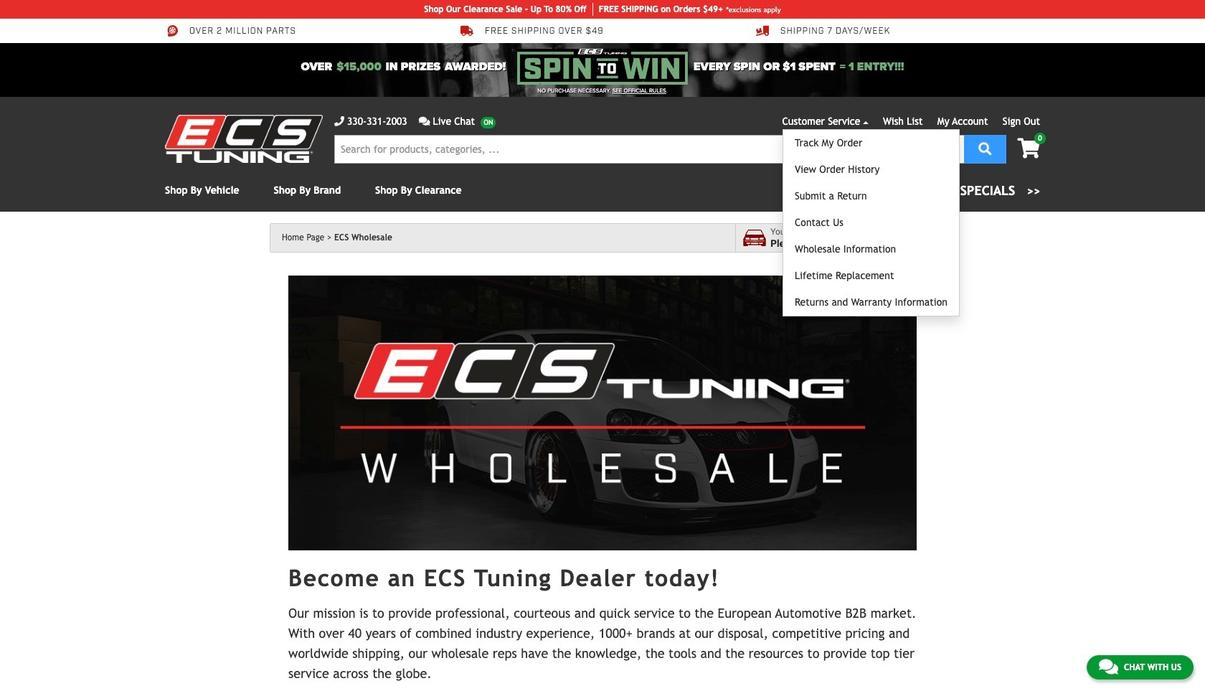 Task type: vqa. For each thing, say whether or not it's contained in the screenshot.
star icon
no



Task type: describe. For each thing, give the bounding box(es) containing it.
Search text field
[[334, 135, 965, 164]]

search image
[[979, 142, 992, 155]]

1 horizontal spatial comments image
[[1100, 658, 1119, 675]]

phone image
[[334, 116, 345, 126]]

ecs tuning 'spin to win' contest logo image
[[517, 49, 688, 85]]

0 vertical spatial comments image
[[419, 116, 430, 126]]



Task type: locate. For each thing, give the bounding box(es) containing it.
0 horizontal spatial comments image
[[419, 116, 430, 126]]

comments image
[[419, 116, 430, 126], [1100, 658, 1119, 675]]

shopping cart image
[[1018, 139, 1041, 159]]

ecs tuning image
[[165, 115, 323, 163]]

1 vertical spatial comments image
[[1100, 658, 1119, 675]]



